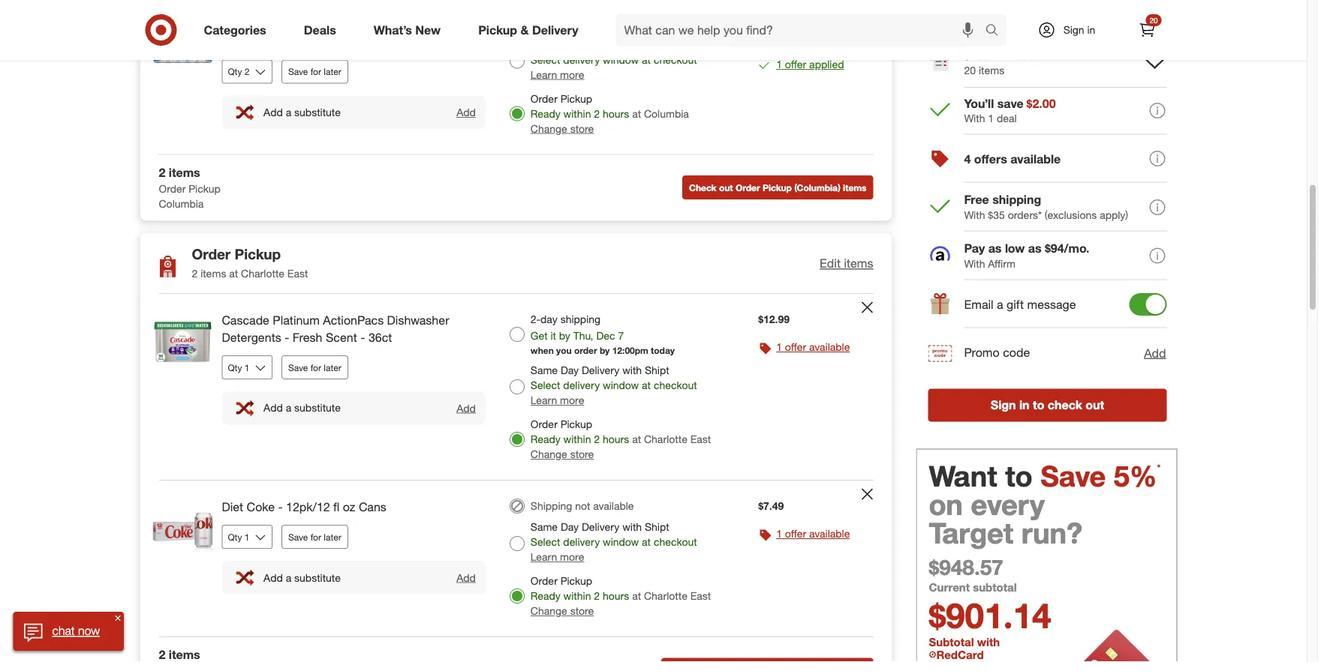 Task type: describe. For each thing, give the bounding box(es) containing it.
you
[[556, 345, 572, 357]]

1 horizontal spatial out
[[1086, 398, 1104, 413]]

updated
[[596, 583, 635, 596]]

shipping not available for aquafina pure unflavored water - 24pk/16.9 fl oz bottles
[[531, 17, 634, 30]]

1 offer available for cascade platinum actionpacs dishwasher detergents - fresh scent - 36ct
[[776, 341, 850, 354]]

oz inside diet coke - 12pk/12 fl oz cans link
[[343, 500, 355, 515]]

chat now
[[52, 624, 100, 639]]

3 same day delivery with shipt select delivery window at checkout learn more from the top
[[531, 521, 697, 564]]

save for later for unflavored
[[288, 66, 341, 77]]

coke
[[247, 500, 275, 515]]

thu,
[[573, 330, 593, 343]]

✕ button
[[112, 613, 124, 625]]

2-day shipping get it by thu, dec 7 when you order by 12:00pm today
[[531, 313, 675, 357]]

$35
[[988, 208, 1005, 222]]

0 vertical spatial by
[[559, 330, 570, 343]]

delivery for cascade platinum actionpacs dishwasher detergents - fresh scent - 36ct
[[582, 364, 620, 377]]

scent
[[326, 331, 357, 345]]

save for cascade platinum actionpacs dishwasher detergents - fresh scent - 36ct
[[288, 362, 308, 373]]

what's new link
[[361, 14, 460, 47]]

1 as from the left
[[988, 242, 1002, 256]]

delivery for scent
[[563, 379, 600, 392]]

3 learn more button from the top
[[531, 550, 584, 565]]

later for -
[[324, 532, 341, 543]]

36ct
[[369, 331, 392, 345]]

a for dishwasher
[[286, 402, 291, 415]]

order pickup ready within 2 hours at charlotte east change store for cascade platinum actionpacs dishwasher detergents - fresh scent - 36ct
[[531, 418, 711, 461]]

2 inside 2 items order pickup columbia
[[159, 165, 165, 180]]

learn for aquafina pure unflavored water - 24pk/16.9 fl oz bottles
[[531, 68, 557, 81]]

want to save 5% *
[[929, 459, 1161, 494]]

categories
[[204, 23, 266, 37]]

20 link
[[1131, 14, 1164, 47]]

now
[[78, 624, 100, 639]]

pay
[[964, 242, 985, 256]]

every
[[971, 487, 1045, 522]]

hours for scent
[[603, 433, 629, 446]]

order inside order pickup ready within 2 hours at columbia change store
[[531, 92, 558, 105]]

2 for cascade platinum actionpacs dishwasher detergents - fresh scent - 36ct
[[594, 433, 600, 446]]

3 change store button from the top
[[531, 604, 594, 619]]

email
[[964, 297, 994, 312]]

aquafina
[[222, 17, 269, 32]]

total
[[1017, 48, 1043, 62]]

window for scent
[[603, 379, 639, 392]]

learn for diet coke - 12pk/12 fl oz cans
[[531, 551, 557, 564]]

columbia inside 2 items order pickup columbia
[[159, 197, 204, 210]]

diet
[[222, 500, 243, 515]]

item
[[531, 583, 552, 596]]

select for diet coke - 12pk/12 fl oz cans
[[531, 536, 560, 549]]

0 vertical spatial 20
[[1150, 15, 1158, 25]]

aquafina pure unflavored water - 24pk/16.9 fl oz bottles image
[[153, 16, 213, 76]]

you'll
[[964, 96, 994, 111]]

water
[[362, 17, 394, 32]]

for for actionpacs
[[311, 362, 321, 373]]

aquafina pure unflavored water - 24pk/16.9 fl oz bottles link
[[222, 16, 486, 51]]

items inside button
[[843, 182, 867, 193]]

ready for scent
[[531, 433, 561, 446]]

learn more button for scent
[[531, 394, 584, 409]]

pickup inside order pickup ready within 2 hours at columbia change store
[[561, 92, 592, 105]]

day
[[541, 313, 558, 326]]

code
[[1003, 346, 1030, 361]]

3 add a substitute from the top
[[264, 572, 341, 585]]

low
[[1005, 242, 1025, 256]]

not for diet coke - 12pk/12 fl oz cans
[[575, 500, 590, 513]]

chat now button
[[13, 613, 124, 652]]

at inside order pickup 2 items at charlotte east
[[229, 267, 238, 281]]

$7.49
[[758, 500, 784, 513]]

diet coke - 12pk/12 fl oz cans link
[[222, 499, 486, 516]]

- inside aquafina pure unflavored water - 24pk/16.9 fl oz bottles
[[397, 17, 402, 32]]

- left 36ct at left
[[361, 331, 365, 345]]

items inside order pickup 2 items at charlotte east
[[201, 267, 226, 281]]

order pickup ready within 2 hours at charlotte east change store for diet coke - 12pk/12 fl oz cans
[[531, 575, 711, 618]]

same for cascade platinum actionpacs dishwasher detergents - fresh scent - 36ct
[[531, 364, 558, 377]]

free shipping with $35 orders* (exclusions apply)
[[964, 193, 1128, 222]]

1 vertical spatial to
[[1005, 459, 1033, 494]]

with for cascade platinum actionpacs dishwasher detergents - fresh scent - 36ct
[[622, 364, 642, 377]]

chat now dialog
[[13, 613, 124, 652]]

pickup inside order pickup 2 items at charlotte east
[[235, 246, 281, 263]]

(columbia)
[[794, 182, 841, 193]]

0 horizontal spatial to
[[638, 583, 647, 596]]

cascade platinum actionpacs dishwasher detergents - fresh scent - 36ct link
[[222, 312, 486, 347]]

What can we help you find? suggestions appear below search field
[[615, 14, 989, 47]]

bottles
[[222, 35, 260, 49]]

&
[[521, 23, 529, 37]]

sign in link
[[1025, 14, 1119, 47]]

save up run?
[[1041, 459, 1106, 494]]

$12.99
[[758, 313, 790, 326]]

3 store pickup radio from the top
[[510, 589, 525, 604]]

get
[[531, 330, 548, 343]]

with inside you'll save $2.00 with 1 deal
[[964, 112, 985, 125]]

5%
[[1114, 459, 1157, 494]]

sign for sign in
[[1063, 23, 1084, 36]]

- down platinum
[[285, 331, 289, 345]]

$1004.14
[[964, 48, 1014, 62]]

dishwasher
[[387, 314, 449, 328]]

1 offer available button for diet coke - 12pk/12 fl oz cans
[[776, 527, 850, 542]]

order inside 2 items order pickup columbia
[[159, 182, 186, 195]]

4 offers available
[[964, 152, 1061, 166]]

none radio inside cart item ready to fulfill group
[[510, 16, 525, 31]]

detergents
[[222, 331, 281, 345]]

item quantity updated to 5.
[[531, 583, 659, 596]]

$2.00
[[1027, 96, 1056, 111]]

charlotte for diet coke - 12pk/12 fl oz cans
[[644, 590, 687, 603]]

3 within from the top
[[563, 590, 591, 603]]

pay as low as $94/mo. with affirm
[[964, 242, 1090, 270]]

shipping for aquafina pure unflavored water - 24pk/16.9 fl oz bottles
[[531, 17, 572, 30]]

1 for aquafina pure unflavored water - 24pk/16.9 fl oz bottles
[[776, 58, 782, 71]]

delivery for oz
[[563, 53, 600, 66]]

offers
[[974, 152, 1007, 166]]

east for cans
[[690, 590, 711, 603]]

24pk/16.9
[[405, 17, 459, 32]]

4
[[964, 152, 971, 166]]

3 substitute from the top
[[294, 572, 341, 585]]

run?
[[1021, 516, 1083, 551]]

change store button for oz
[[531, 121, 594, 136]]

affirm
[[988, 257, 1016, 270]]

subtotal with
[[929, 636, 1003, 650]]

fresh
[[293, 331, 322, 345]]

add button for aquafina pure unflavored water - 24pk/16.9 fl oz bottles
[[456, 105, 477, 120]]

substitute for -
[[294, 402, 341, 415]]

save for later for actionpacs
[[288, 362, 341, 373]]

subtotal
[[973, 581, 1017, 595]]

- inside diet coke - 12pk/12 fl oz cans link
[[278, 500, 283, 515]]

cart item ready to fulfill group containing diet coke - 12pk/12 fl oz cans
[[141, 481, 891, 637]]

deal
[[997, 112, 1017, 125]]

sign in to check out button
[[928, 389, 1167, 422]]

1 for diet coke - 12pk/12 fl oz cans
[[776, 528, 782, 541]]

change for diet coke - 12pk/12 fl oz cans
[[531, 605, 567, 618]]

$948.57 current subtotal $901.14
[[929, 555, 1051, 637]]

change store button for scent
[[531, 448, 594, 463]]

$6.99
[[780, 32, 802, 43]]

later for actionpacs
[[324, 362, 341, 373]]

with for aquafina pure unflavored water - 24pk/16.9 fl oz bottles
[[622, 38, 642, 51]]

promo
[[964, 346, 1000, 361]]

it
[[551, 330, 556, 343]]

pure
[[273, 17, 297, 32]]

12:00pm
[[612, 345, 648, 357]]

shipt for oz
[[645, 38, 669, 51]]

$948.57
[[929, 555, 1004, 581]]

within for oz
[[563, 107, 591, 120]]

3 offer from the top
[[785, 528, 806, 541]]

*
[[1157, 463, 1161, 474]]

3 window from the top
[[603, 536, 639, 549]]

5.
[[650, 583, 659, 596]]

cascade platinum actionpacs dishwasher detergents - fresh scent - 36ct image
[[153, 312, 213, 373]]

in for sign in to check out
[[1019, 398, 1030, 413]]

select for cascade platinum actionpacs dishwasher detergents - fresh scent - 36ct
[[531, 379, 560, 392]]

charlotte for cascade platinum actionpacs dishwasher detergents - fresh scent - 36ct
[[644, 433, 687, 446]]

with for diet coke - 12pk/12 fl oz cans
[[622, 521, 642, 534]]

shipt for scent
[[645, 364, 669, 377]]

for for -
[[311, 532, 321, 543]]

order pickup 2 items at charlotte east
[[192, 246, 308, 281]]

diet coke - 12pk/12 fl oz cans
[[222, 500, 386, 515]]

orders*
[[1008, 208, 1042, 222]]

substitute for bottles
[[294, 106, 341, 119]]

0 horizontal spatial out
[[719, 182, 733, 193]]

gift
[[1007, 297, 1024, 312]]

for for unflavored
[[311, 66, 321, 77]]

you'll save $2.00 with 1 deal
[[964, 96, 1056, 125]]

target
[[929, 516, 1014, 551]]

email a gift message
[[964, 297, 1076, 312]]

promo code
[[964, 346, 1030, 361]]

same for diet coke - 12pk/12 fl oz cans
[[531, 521, 558, 534]]

1 inside you'll save $2.00 with 1 deal
[[988, 112, 994, 125]]

a for 12pk/12
[[286, 572, 291, 585]]

2-
[[531, 313, 541, 326]]

shipping inside 2-day shipping get it by thu, dec 7 when you order by 12:00pm today
[[560, 313, 601, 326]]

when
[[531, 345, 554, 357]]

chat
[[52, 624, 75, 639]]

add a substitute for -
[[264, 402, 341, 415]]

1 vertical spatial by
[[600, 345, 610, 357]]

actionpacs
[[323, 314, 384, 328]]

deals
[[304, 23, 336, 37]]



Task type: locate. For each thing, give the bounding box(es) containing it.
0 vertical spatial ready
[[531, 107, 561, 120]]

with inside free shipping with $35 orders* (exclusions apply)
[[964, 208, 985, 222]]

ready for oz
[[531, 107, 561, 120]]

not
[[575, 17, 590, 30], [575, 500, 590, 513]]

2 vertical spatial more
[[560, 551, 584, 564]]

None radio
[[510, 16, 525, 31]]

ready inside order pickup ready within 2 hours at columbia change store
[[531, 107, 561, 120]]

today
[[651, 345, 675, 357]]

in inside sign in link
[[1087, 23, 1096, 36]]

learn down pickup & delivery link
[[531, 68, 557, 81]]

as up affirm
[[988, 242, 1002, 256]]

same day delivery with shipt select delivery window at checkout learn more down 12:00pm
[[531, 364, 697, 407]]

2 same from the top
[[531, 364, 558, 377]]

1 vertical spatial add a substitute
[[264, 402, 341, 415]]

out right check
[[1086, 398, 1104, 413]]

0 vertical spatial to
[[1033, 398, 1045, 413]]

2 items order pickup columbia
[[159, 165, 220, 210]]

1 vertical spatial sign
[[991, 398, 1016, 413]]

1 horizontal spatial columbia
[[644, 107, 689, 120]]

1 same from the top
[[531, 38, 558, 51]]

day up "quantity"
[[561, 521, 579, 534]]

for down the fresh
[[311, 362, 321, 373]]

offer for scent
[[785, 341, 806, 354]]

2 cart item ready to fulfill group from the top
[[141, 294, 891, 481]]

delivery for aquafina pure unflavored water - 24pk/16.9 fl oz bottles
[[582, 38, 620, 51]]

1 offer available down "$7.49"
[[776, 528, 850, 541]]

0 vertical spatial 1 offer available button
[[776, 340, 850, 355]]

shipping for diet coke - 12pk/12 fl oz cans
[[531, 500, 572, 513]]

1 with from the top
[[964, 112, 985, 125]]

with down pay
[[964, 257, 985, 270]]

sign in to check out
[[991, 398, 1104, 413]]

0 horizontal spatial shipping
[[560, 313, 601, 326]]

1 down $12.99 at the right of the page
[[776, 341, 782, 354]]

2 inside order pickup 2 items at charlotte east
[[192, 267, 198, 281]]

0 vertical spatial select
[[531, 53, 560, 66]]

1 within from the top
[[563, 107, 591, 120]]

want
[[929, 459, 997, 494]]

1 vertical spatial same day delivery with shipt select delivery window at checkout learn more
[[531, 364, 697, 407]]

save for later button down deals
[[282, 60, 348, 84]]

as right low
[[1028, 242, 1042, 256]]

3 cart item ready to fulfill group from the top
[[141, 481, 891, 637]]

0 vertical spatial shipping
[[531, 17, 572, 30]]

1 offer available
[[776, 341, 850, 354], [776, 528, 850, 541]]

20 right the sign in
[[1150, 15, 1158, 25]]

same down when
[[531, 364, 558, 377]]

0 vertical spatial oz
[[472, 17, 484, 32]]

1 1 offer available from the top
[[776, 341, 850, 354]]

1 substitute from the top
[[294, 106, 341, 119]]

order
[[574, 345, 597, 357]]

1 change store button from the top
[[531, 121, 594, 136]]

1 horizontal spatial 20
[[1150, 15, 1158, 25]]

same day delivery with shipt select delivery window at checkout learn more for scent
[[531, 364, 697, 407]]

2 for diet coke - 12pk/12 fl oz cans
[[594, 590, 600, 603]]

2 vertical spatial checkout
[[654, 536, 697, 549]]

2 order pickup ready within 2 hours at charlotte east change store from the top
[[531, 575, 711, 618]]

1 not from the top
[[575, 17, 590, 30]]

sign down "promo code"
[[991, 398, 1016, 413]]

with down 12:00pm
[[622, 364, 642, 377]]

1 offer available button down "$7.49"
[[776, 527, 850, 542]]

add a substitute for bottles
[[264, 106, 341, 119]]

1 same day delivery with shipt select delivery window at checkout learn more from the top
[[531, 38, 697, 81]]

20 inside $1004.14 total 20 items
[[964, 64, 976, 77]]

2 change from the top
[[531, 448, 567, 461]]

2 vertical spatial save for later
[[288, 532, 341, 543]]

1 vertical spatial store
[[570, 448, 594, 461]]

learn more button for oz
[[531, 67, 584, 82]]

3 same from the top
[[531, 521, 558, 534]]

1 offer applied button
[[776, 57, 844, 72]]

0 vertical spatial east
[[287, 267, 308, 281]]

same day delivery with shipt select delivery window at checkout learn more for oz
[[531, 38, 697, 81]]

2 change store button from the top
[[531, 448, 594, 463]]

later down scent
[[324, 362, 341, 373]]

select up "item"
[[531, 536, 560, 549]]

store pickup radio for scent
[[510, 433, 525, 448]]

2 vertical spatial ready
[[531, 590, 561, 603]]

more up order pickup ready within 2 hours at columbia change store
[[560, 68, 584, 81]]

with down you'll
[[964, 112, 985, 125]]

2 store pickup radio from the top
[[510, 433, 525, 448]]

cart item ready to fulfill group containing cascade platinum actionpacs dishwasher detergents - fresh scent - 36ct
[[141, 294, 891, 481]]

save for later button for -
[[282, 525, 348, 550]]

diet coke - 12pk/12 fl oz cans image
[[153, 499, 213, 559]]

check
[[1048, 398, 1082, 413]]

fl right 12pk/12
[[333, 500, 340, 515]]

cans
[[359, 500, 386, 515]]

1 1 offer available button from the top
[[776, 340, 850, 355]]

charlotte inside order pickup 2 items at charlotte east
[[241, 267, 284, 281]]

2 vertical spatial change store button
[[531, 604, 594, 619]]

to right want
[[1005, 459, 1033, 494]]

window for oz
[[603, 53, 639, 66]]

add button
[[456, 105, 477, 120], [1143, 344, 1167, 363], [456, 401, 477, 416], [456, 571, 477, 586]]

1 vertical spatial day
[[561, 364, 579, 377]]

learn for cascade platinum actionpacs dishwasher detergents - fresh scent - 36ct
[[531, 394, 557, 407]]

store pickup radio for oz
[[510, 106, 525, 121]]

with
[[964, 112, 985, 125], [964, 208, 985, 222], [964, 257, 985, 270]]

1 hours from the top
[[603, 107, 629, 120]]

1 vertical spatial order pickup ready within 2 hours at charlotte east change store
[[531, 575, 711, 618]]

cart item ready to fulfill group containing aquafina pure unflavored water - 24pk/16.9 fl oz bottles
[[141, 0, 891, 154]]

sign inside button
[[991, 398, 1016, 413]]

more for scent
[[560, 394, 584, 407]]

save down the fresh
[[288, 362, 308, 373]]

not for aquafina pure unflavored water - 24pk/16.9 fl oz bottles
[[575, 17, 590, 30]]

learn more button up "item"
[[531, 550, 584, 565]]

save for later down 12pk/12
[[288, 532, 341, 543]]

within for scent
[[563, 433, 591, 446]]

applied
[[809, 58, 844, 71]]

1 offer available button for cascade platinum actionpacs dishwasher detergents - fresh scent - 36ct
[[776, 340, 850, 355]]

checkout for scent
[[654, 379, 697, 392]]

0 horizontal spatial in
[[1019, 398, 1030, 413]]

pickup & delivery
[[478, 23, 578, 37]]

east inside order pickup 2 items at charlotte east
[[287, 267, 308, 281]]

$1004.14 total 20 items
[[964, 48, 1043, 77]]

1 vertical spatial change
[[531, 448, 567, 461]]

0 horizontal spatial as
[[988, 242, 1002, 256]]

0 horizontal spatial fl
[[333, 500, 340, 515]]

12pk/12
[[286, 500, 330, 515]]

order inside order pickup 2 items at charlotte east
[[192, 246, 231, 263]]

items inside dropdown button
[[844, 256, 873, 271]]

for down 12pk/12
[[311, 532, 321, 543]]

2 vertical spatial store pickup radio
[[510, 589, 525, 604]]

1 shipping from the top
[[531, 17, 572, 30]]

0 vertical spatial window
[[603, 53, 639, 66]]

3 hours from the top
[[603, 590, 629, 603]]

2 with from the top
[[964, 208, 985, 222]]

same for aquafina pure unflavored water - 24pk/16.9 fl oz bottles
[[531, 38, 558, 51]]

2 vertical spatial substitute
[[294, 572, 341, 585]]

day
[[561, 38, 579, 51], [561, 364, 579, 377], [561, 521, 579, 534]]

to
[[1033, 398, 1045, 413], [1005, 459, 1033, 494], [638, 583, 647, 596]]

0 vertical spatial store pickup radio
[[510, 106, 525, 121]]

1 horizontal spatial oz
[[472, 17, 484, 32]]

select down when
[[531, 379, 560, 392]]

checkout
[[654, 53, 697, 66], [654, 379, 697, 392], [654, 536, 697, 549]]

add button for cascade platinum actionpacs dishwasher detergents - fresh scent - 36ct
[[456, 401, 477, 416]]

platinum
[[273, 314, 320, 328]]

shipping not available for diet coke - 12pk/12 fl oz cans
[[531, 500, 634, 513]]

save for aquafina pure unflavored water - 24pk/16.9 fl oz bottles
[[288, 66, 308, 77]]

1 vertical spatial shipping
[[560, 313, 601, 326]]

7
[[618, 330, 624, 343]]

learn
[[531, 68, 557, 81], [531, 394, 557, 407], [531, 551, 557, 564]]

0 vertical spatial offer
[[785, 58, 806, 71]]

1 shipt from the top
[[645, 38, 669, 51]]

east
[[287, 267, 308, 281], [690, 433, 711, 446], [690, 590, 711, 603]]

1 vertical spatial store pickup radio
[[510, 433, 525, 448]]

more up "quantity"
[[560, 551, 584, 564]]

save for later down the fresh
[[288, 362, 341, 373]]

1 offer available down $12.99 at the right of the page
[[776, 341, 850, 354]]

3 more from the top
[[560, 551, 584, 564]]

2 vertical spatial for
[[311, 532, 321, 543]]

3 learn from the top
[[531, 551, 557, 564]]

a for water
[[286, 106, 291, 119]]

3 save for later from the top
[[288, 532, 341, 543]]

1 select from the top
[[531, 53, 560, 66]]

1 for cascade platinum actionpacs dishwasher detergents - fresh scent - 36ct
[[776, 341, 782, 354]]

2 learn from the top
[[531, 394, 557, 407]]

0 vertical spatial learn more button
[[531, 67, 584, 82]]

1 cart item ready to fulfill group from the top
[[141, 0, 891, 154]]

with right subtotal
[[977, 636, 1000, 650]]

$901.14
[[929, 595, 1051, 637]]

2 shipping from the top
[[531, 500, 572, 513]]

1 learn more button from the top
[[531, 67, 584, 82]]

0 horizontal spatial columbia
[[159, 197, 204, 210]]

1 down "$7.49"
[[776, 528, 782, 541]]

3 shipt from the top
[[645, 521, 669, 534]]

save for later button for actionpacs
[[282, 356, 348, 380]]

as
[[988, 242, 1002, 256], [1028, 242, 1042, 256]]

1 checkout from the top
[[654, 53, 697, 66]]

check out order pickup (columbia) items button
[[682, 176, 873, 200]]

in inside sign in to check out button
[[1019, 398, 1030, 413]]

2 vertical spatial store
[[570, 605, 594, 618]]

2 vertical spatial select
[[531, 536, 560, 549]]

deals link
[[291, 14, 355, 47]]

store
[[570, 122, 594, 135], [570, 448, 594, 461], [570, 605, 594, 618]]

same day delivery with shipt select delivery window at checkout learn more up 'updated'
[[531, 521, 697, 564]]

save for later button down the fresh
[[282, 356, 348, 380]]

2 save for later button from the top
[[282, 356, 348, 380]]

check out order pickup (columbia) items
[[689, 182, 867, 193]]

shipping up thu,
[[560, 313, 601, 326]]

2 within from the top
[[563, 433, 591, 446]]

3 later from the top
[[324, 532, 341, 543]]

2 more from the top
[[560, 394, 584, 407]]

2 1 offer available button from the top
[[776, 527, 850, 542]]

Store pickup radio
[[510, 106, 525, 121], [510, 433, 525, 448], [510, 589, 525, 604]]

save for later button for unflavored
[[282, 60, 348, 84]]

0 vertical spatial same
[[531, 38, 558, 51]]

2 substitute from the top
[[294, 402, 341, 415]]

1 vertical spatial delivery
[[563, 379, 600, 392]]

2 vertical spatial same day delivery with shipt select delivery window at checkout learn more
[[531, 521, 697, 564]]

1 vertical spatial not
[[575, 500, 590, 513]]

delivery down order
[[582, 364, 620, 377]]

1 vertical spatial save for later button
[[282, 356, 348, 380]]

1 vertical spatial learn
[[531, 394, 557, 407]]

1 for from the top
[[311, 66, 321, 77]]

ready
[[531, 107, 561, 120], [531, 433, 561, 446], [531, 590, 561, 603]]

store for cascade platinum actionpacs dishwasher detergents - fresh scent - 36ct
[[570, 448, 594, 461]]

offer
[[785, 58, 806, 71], [785, 341, 806, 354], [785, 528, 806, 541]]

2 vertical spatial learn
[[531, 551, 557, 564]]

later down deals link
[[324, 66, 341, 77]]

window up 'updated'
[[603, 536, 639, 549]]

2 shipping not available from the top
[[531, 500, 634, 513]]

select down pickup & delivery link
[[531, 53, 560, 66]]

1 vertical spatial out
[[1086, 398, 1104, 413]]

- right coke
[[278, 500, 283, 515]]

each
[[758, 32, 778, 43]]

2 vertical spatial charlotte
[[644, 590, 687, 603]]

more for oz
[[560, 68, 584, 81]]

2 ready from the top
[[531, 433, 561, 446]]

2 vertical spatial save for later button
[[282, 525, 348, 550]]

fl right the 24pk/16.9
[[462, 17, 468, 32]]

in for sign in
[[1087, 23, 1096, 36]]

0 vertical spatial with
[[964, 112, 985, 125]]

1 save for later from the top
[[288, 66, 341, 77]]

1 vertical spatial learn more button
[[531, 394, 584, 409]]

search button
[[979, 14, 1015, 50]]

0 vertical spatial out
[[719, 182, 733, 193]]

1 shipping not available from the top
[[531, 17, 634, 30]]

for
[[311, 66, 321, 77], [311, 362, 321, 373], [311, 532, 321, 543]]

0 vertical spatial cart item ready to fulfill group
[[141, 0, 891, 154]]

2 learn more button from the top
[[531, 394, 584, 409]]

later for unflavored
[[324, 66, 341, 77]]

0 vertical spatial save for later
[[288, 66, 341, 77]]

with down free
[[964, 208, 985, 222]]

0 vertical spatial sign
[[1063, 23, 1084, 36]]

1 vertical spatial shipping not available
[[531, 500, 634, 513]]

items inside $1004.14 total 20 items
[[979, 64, 1005, 77]]

1 vertical spatial change store button
[[531, 448, 594, 463]]

store inside order pickup ready within 2 hours at columbia change store
[[570, 122, 594, 135]]

1 store pickup radio from the top
[[510, 106, 525, 121]]

1 vertical spatial columbia
[[159, 197, 204, 210]]

save down deals
[[288, 66, 308, 77]]

on
[[929, 487, 963, 522]]

1 window from the top
[[603, 53, 639, 66]]

4 offers available button
[[928, 136, 1167, 184]]

day for scent
[[561, 364, 579, 377]]

out right the check
[[719, 182, 733, 193]]

order inside button
[[736, 182, 760, 193]]

2 as from the left
[[1028, 242, 1042, 256]]

for down deals
[[311, 66, 321, 77]]

save for later button down 12pk/12
[[282, 525, 348, 550]]

2 vertical spatial hours
[[603, 590, 629, 603]]

save for diet coke - 12pk/12 fl oz cans
[[288, 532, 308, 543]]

2 vertical spatial change
[[531, 605, 567, 618]]

0 vertical spatial within
[[563, 107, 591, 120]]

0 vertical spatial columbia
[[644, 107, 689, 120]]

free
[[964, 193, 989, 207]]

3 change from the top
[[531, 605, 567, 618]]

learn down when
[[531, 394, 557, 407]]

select for aquafina pure unflavored water - 24pk/16.9 fl oz bottles
[[531, 53, 560, 66]]

0 vertical spatial save for later button
[[282, 60, 348, 84]]

pickup inside 2 items order pickup columbia
[[189, 182, 220, 195]]

offer for oz
[[785, 58, 806, 71]]

2 vertical spatial delivery
[[563, 536, 600, 549]]

change for cascade platinum actionpacs dishwasher detergents - fresh scent - 36ct
[[531, 448, 567, 461]]

shipping inside free shipping with $35 orders* (exclusions apply)
[[993, 193, 1041, 207]]

$13.98
[[758, 17, 790, 30]]

to left check
[[1033, 398, 1045, 413]]

in left check
[[1019, 398, 1030, 413]]

1 ready from the top
[[531, 107, 561, 120]]

fl inside aquafina pure unflavored water - 24pk/16.9 fl oz bottles
[[462, 17, 468, 32]]

later down diet coke - 12pk/12 fl oz cans link
[[324, 532, 341, 543]]

3 checkout from the top
[[654, 536, 697, 549]]

3 ready from the top
[[531, 590, 561, 603]]

3 select from the top
[[531, 536, 560, 549]]

columbia inside order pickup ready within 2 hours at columbia change store
[[644, 107, 689, 120]]

sign right summary
[[1063, 23, 1084, 36]]

2 vertical spatial east
[[690, 590, 711, 603]]

1 vertical spatial checkout
[[654, 379, 697, 392]]

sign for sign in to check out
[[991, 398, 1016, 413]]

2 delivery from the top
[[563, 379, 600, 392]]

2 for aquafina pure unflavored water - 24pk/16.9 fl oz bottles
[[594, 107, 600, 120]]

items inside 2 items order pickup columbia
[[169, 165, 200, 180]]

1 more from the top
[[560, 68, 584, 81]]

2 vertical spatial day
[[561, 521, 579, 534]]

1 vertical spatial save for later
[[288, 362, 341, 373]]

to left 5.
[[638, 583, 647, 596]]

0 horizontal spatial by
[[559, 330, 570, 343]]

hours inside order pickup ready within 2 hours at columbia change store
[[603, 107, 629, 120]]

1 delivery from the top
[[563, 53, 600, 66]]

day down you
[[561, 364, 579, 377]]

20 down $1004.14
[[964, 64, 976, 77]]

2 save for later from the top
[[288, 362, 341, 373]]

delivery for diet coke - 12pk/12 fl oz cans
[[582, 521, 620, 534]]

save for later down deals
[[288, 66, 341, 77]]

2 offer from the top
[[785, 341, 806, 354]]

2 for from the top
[[311, 362, 321, 373]]

1 offer applied
[[776, 58, 844, 71]]

2 shipt from the top
[[645, 364, 669, 377]]

2 day from the top
[[561, 364, 579, 377]]

delivery down pickup & delivery link
[[563, 53, 600, 66]]

check
[[689, 182, 717, 193]]

✕
[[115, 614, 121, 623]]

1 later from the top
[[324, 66, 341, 77]]

categories link
[[191, 14, 285, 47]]

current
[[929, 581, 970, 595]]

1 add a substitute from the top
[[264, 106, 341, 119]]

a
[[286, 106, 291, 119], [997, 297, 1003, 312], [286, 402, 291, 415], [286, 572, 291, 585]]

2 inside order pickup ready within 2 hours at columbia change store
[[594, 107, 600, 120]]

same day delivery with shipt select delivery window at checkout learn more up order pickup ready within 2 hours at columbia change store
[[531, 38, 697, 81]]

new
[[415, 23, 441, 37]]

1 vertical spatial within
[[563, 433, 591, 446]]

more down you
[[560, 394, 584, 407]]

1 vertical spatial substitute
[[294, 402, 341, 415]]

store for diet coke - 12pk/12 fl oz cans
[[570, 605, 594, 618]]

0 vertical spatial shipt
[[645, 38, 669, 51]]

3 day from the top
[[561, 521, 579, 534]]

unflavored
[[301, 17, 359, 32]]

affirm image
[[928, 245, 952, 269], [930, 247, 950, 261]]

2 select from the top
[[531, 379, 560, 392]]

learn more button down you
[[531, 394, 584, 409]]

1 vertical spatial east
[[690, 433, 711, 446]]

shipping up orders*
[[993, 193, 1041, 207]]

1 vertical spatial 20
[[964, 64, 976, 77]]

in left 20 link
[[1087, 23, 1096, 36]]

3 delivery from the top
[[563, 536, 600, 549]]

1 vertical spatial with
[[964, 208, 985, 222]]

0 vertical spatial later
[[324, 66, 341, 77]]

2 not from the top
[[575, 500, 590, 513]]

on every target run?
[[929, 487, 1083, 551]]

1 day from the top
[[561, 38, 579, 51]]

1 store from the top
[[570, 122, 594, 135]]

0 vertical spatial day
[[561, 38, 579, 51]]

1 offer available for diet coke - 12pk/12 fl oz cans
[[776, 528, 850, 541]]

order pickup ready within 2 hours at charlotte east change store
[[531, 418, 711, 461], [531, 575, 711, 618]]

oz right the 24pk/16.9
[[472, 17, 484, 32]]

1 left deal
[[988, 112, 994, 125]]

save down diet coke - 12pk/12 fl oz cans
[[288, 532, 308, 543]]

1 horizontal spatial to
[[1005, 459, 1033, 494]]

3 for from the top
[[311, 532, 321, 543]]

1 learn from the top
[[531, 68, 557, 81]]

day down pickup & delivery on the left top
[[561, 38, 579, 51]]

to inside sign in to check out button
[[1033, 398, 1045, 413]]

2 store from the top
[[570, 448, 594, 461]]

delivery up item quantity updated to 5.
[[582, 521, 620, 534]]

pickup
[[478, 23, 517, 37], [561, 92, 592, 105], [189, 182, 220, 195], [763, 182, 792, 193], [235, 246, 281, 263], [561, 418, 592, 431], [561, 575, 592, 588]]

3 store from the top
[[570, 605, 594, 618]]

1 vertical spatial hours
[[603, 433, 629, 446]]

aquafina pure unflavored water - 24pk/16.9 fl oz bottles
[[222, 17, 484, 49]]

window up order pickup ready within 2 hours at columbia change store
[[603, 53, 639, 66]]

1 change from the top
[[531, 122, 567, 135]]

0 vertical spatial substitute
[[294, 106, 341, 119]]

1 vertical spatial window
[[603, 379, 639, 392]]

2 vertical spatial within
[[563, 590, 591, 603]]

dec
[[596, 330, 615, 343]]

checkout for oz
[[654, 53, 697, 66]]

window down 12:00pm
[[603, 379, 639, 392]]

1 horizontal spatial fl
[[462, 17, 468, 32]]

cascade
[[222, 314, 269, 328]]

3 with from the top
[[964, 257, 985, 270]]

with up order pickup ready within 2 hours at columbia change store
[[622, 38, 642, 51]]

learn up "item"
[[531, 551, 557, 564]]

within inside order pickup ready within 2 hours at columbia change store
[[563, 107, 591, 120]]

2 window from the top
[[603, 379, 639, 392]]

same down pickup & delivery on the left top
[[531, 38, 558, 51]]

hours for oz
[[603, 107, 629, 120]]

edit
[[820, 256, 841, 271]]

delivery up "quantity"
[[563, 536, 600, 549]]

change store button
[[531, 121, 594, 136], [531, 448, 594, 463], [531, 604, 594, 619]]

2 same day delivery with shipt select delivery window at checkout learn more from the top
[[531, 364, 697, 407]]

east for fresh
[[690, 433, 711, 446]]

with up 'updated'
[[622, 521, 642, 534]]

2 checkout from the top
[[654, 379, 697, 392]]

same up "item"
[[531, 521, 558, 534]]

0 vertical spatial fl
[[462, 17, 468, 32]]

delivery up order pickup ready within 2 hours at columbia change store
[[582, 38, 620, 51]]

2 vertical spatial cart item ready to fulfill group
[[141, 481, 891, 637]]

quantity
[[555, 583, 593, 596]]

None radio
[[510, 54, 525, 69], [510, 327, 525, 342], [510, 380, 525, 395], [510, 499, 525, 514], [510, 537, 525, 552], [510, 54, 525, 69], [510, 327, 525, 342], [510, 380, 525, 395], [510, 499, 525, 514], [510, 537, 525, 552]]

- right water
[[397, 17, 402, 32]]

1 order pickup ready within 2 hours at charlotte east change store from the top
[[531, 418, 711, 461]]

edit items button
[[820, 255, 873, 272]]

add button for diet coke - 12pk/12 fl oz cans
[[456, 571, 477, 586]]

message
[[1027, 297, 1076, 312]]

1 vertical spatial 1 offer available button
[[776, 527, 850, 542]]

1 vertical spatial same
[[531, 364, 558, 377]]

oz left cans
[[343, 500, 355, 515]]

what's new
[[374, 23, 441, 37]]

by right it
[[559, 330, 570, 343]]

2
[[594, 107, 600, 120], [159, 165, 165, 180], [192, 267, 198, 281], [594, 433, 600, 446], [594, 590, 600, 603]]

0 horizontal spatial oz
[[343, 500, 355, 515]]

sign in
[[1063, 23, 1096, 36]]

change inside order pickup ready within 2 hours at columbia change store
[[531, 122, 567, 135]]

1 horizontal spatial sign
[[1063, 23, 1084, 36]]

sign
[[1063, 23, 1084, 36], [991, 398, 1016, 413]]

2 1 offer available from the top
[[776, 528, 850, 541]]

1 offer from the top
[[785, 58, 806, 71]]

(exclusions
[[1045, 208, 1097, 222]]

save for later
[[288, 66, 341, 77], [288, 362, 341, 373], [288, 532, 341, 543]]

what's
[[374, 23, 412, 37]]

1 horizontal spatial in
[[1087, 23, 1096, 36]]

2 hours from the top
[[603, 433, 629, 446]]

1 vertical spatial offer
[[785, 341, 806, 354]]

day for oz
[[561, 38, 579, 51]]

1 down each
[[776, 58, 782, 71]]

available
[[593, 17, 634, 30], [1011, 152, 1061, 166], [809, 341, 850, 354], [593, 500, 634, 513], [809, 528, 850, 541]]

1 vertical spatial fl
[[333, 500, 340, 515]]

1 horizontal spatial shipping
[[993, 193, 1041, 207]]

with inside pay as low as $94/mo. with affirm
[[964, 257, 985, 270]]

3 save for later button from the top
[[282, 525, 348, 550]]

save for later for -
[[288, 532, 341, 543]]

by
[[559, 330, 570, 343], [600, 345, 610, 357]]

delivery right &
[[532, 23, 578, 37]]

learn more button down pickup & delivery link
[[531, 67, 584, 82]]

1 save for later button from the top
[[282, 60, 348, 84]]

1 offer available button down $12.99 at the right of the page
[[776, 340, 850, 355]]

0 horizontal spatial 20
[[964, 64, 976, 77]]

at inside order pickup ready within 2 hours at columbia change store
[[632, 107, 641, 120]]

pickup inside button
[[763, 182, 792, 193]]

add
[[264, 106, 283, 119], [457, 106, 476, 119], [1144, 346, 1166, 361], [264, 402, 283, 415], [457, 402, 476, 415], [264, 572, 283, 585], [457, 572, 476, 585]]

by down the dec on the left of the page
[[600, 345, 610, 357]]

delivery down order
[[563, 379, 600, 392]]

2 later from the top
[[324, 362, 341, 373]]

more
[[560, 68, 584, 81], [560, 394, 584, 407], [560, 551, 584, 564]]

same day delivery with shipt select delivery window at checkout learn more
[[531, 38, 697, 81], [531, 364, 697, 407], [531, 521, 697, 564]]

cart item ready to fulfill group
[[141, 0, 891, 154], [141, 294, 891, 481], [141, 481, 891, 637]]

oz inside aquafina pure unflavored water - 24pk/16.9 fl oz bottles
[[472, 17, 484, 32]]

2 add a substitute from the top
[[264, 402, 341, 415]]

0 vertical spatial in
[[1087, 23, 1096, 36]]

1 vertical spatial shipping
[[531, 500, 572, 513]]



Task type: vqa. For each thing, say whether or not it's contained in the screenshot.
Good within Banana - each - Good & Gather™
no



